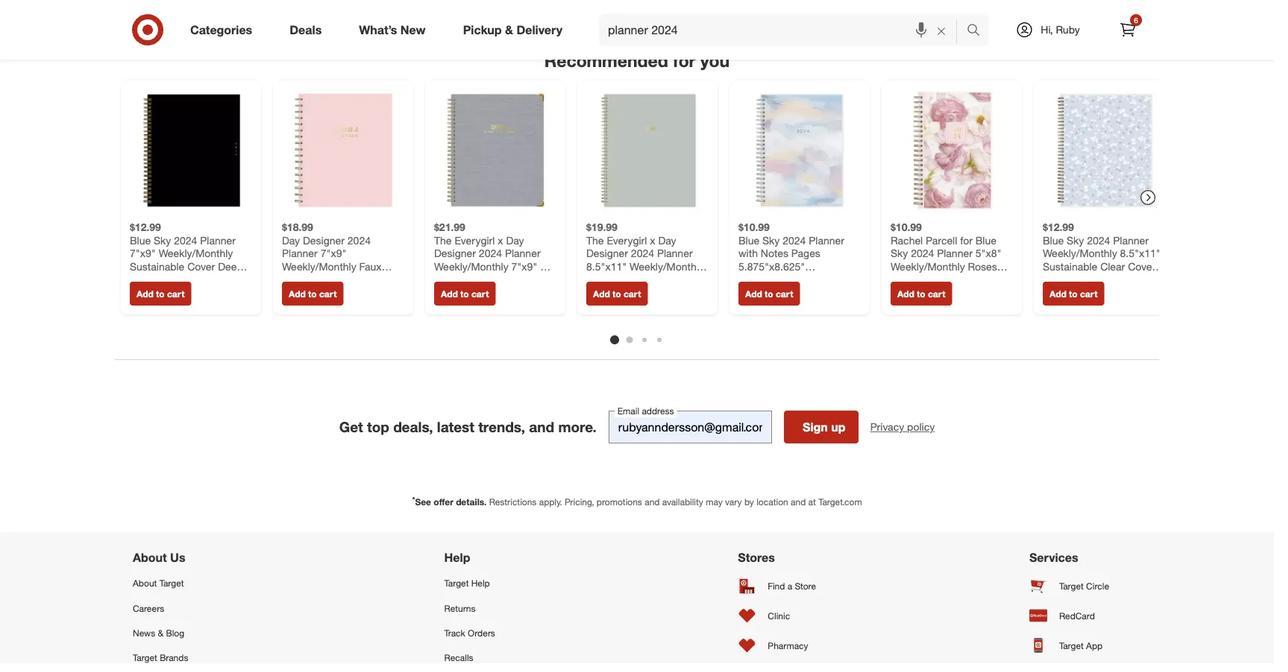 Task type: describe. For each thing, give the bounding box(es) containing it.
everygirl for $21.99
[[455, 234, 495, 247]]

trends,
[[478, 419, 525, 436]]

cover inside $10.99 blue sky 2024 planner with notes pages 5.875"x8.625" weekly/monthly frosted cover beyond
[[739, 286, 766, 299]]

cart for weekly/monthly
[[472, 288, 489, 300]]

0 horizontal spatial help
[[444, 551, 470, 565]]

to for the everygirl x day designer 2024 planner weekly/monthly 7"x9" 30 day challenge bookcloth light gray
[[461, 288, 469, 300]]

weekly/monthly inside $21.99 the everygirl x day designer 2024 planner weekly/monthly 7"x9" 30 day challenge bookcloth light gray
[[434, 260, 509, 273]]

add to cart for $10.99 rachel parcell for blue sky 2024 planner 5"x8" weekly/monthly roses sky
[[898, 288, 946, 300]]

$18.99 day designer 2024 planner 7"x9" weekly/monthly faux leather blush
[[282, 221, 382, 286]]

search button
[[960, 13, 996, 49]]

x for 7"x9"
[[498, 234, 503, 247]]

sky for with
[[763, 234, 780, 247]]

weekly/monthly inside the $12.99 blue sky 2024 planner weekly/monthly 8.5"x11" sustainable clear cover maeve blue
[[1043, 247, 1118, 260]]

$10.99 for rachel
[[891, 221, 922, 234]]

careers link
[[133, 596, 245, 621]]

7"x9" for designer
[[321, 247, 347, 260]]

add to cart for $10.99 blue sky 2024 planner with notes pages 5.875"x8.625" weekly/monthly frosted cover beyond
[[746, 288, 794, 300]]

planner inside $10.99 rachel parcell for blue sky 2024 planner 5"x8" weekly/monthly roses sky
[[937, 247, 973, 260]]

target for target help
[[444, 578, 469, 590]]

$12.99 for blue sky 2024 planner 7"x9" weekly/monthly sustainable cover deep green
[[130, 221, 161, 234]]

about target
[[133, 578, 184, 590]]

planner inside $18.99 day designer 2024 planner 7"x9" weekly/monthly faux leather blush
[[282, 247, 318, 260]]

add to cart button for $12.99 blue sky 2024 planner 7"x9" weekly/monthly sustainable cover deep green
[[130, 282, 191, 306]]

5"x8"
[[976, 247, 1002, 260]]

pharmacy
[[768, 641, 809, 652]]

blog
[[166, 628, 184, 639]]

2024 inside $12.99 blue sky 2024 planner 7"x9" weekly/monthly sustainable cover deep green
[[174, 234, 197, 247]]

find a store
[[768, 581, 816, 592]]

the for $19.99
[[587, 234, 604, 247]]

weekly/monthly inside $10.99 rachel parcell for blue sky 2024 planner 5"x8" weekly/monthly roses sky
[[891, 260, 965, 273]]

returns
[[444, 603, 476, 614]]

about us
[[133, 551, 185, 565]]

a
[[788, 581, 793, 592]]

2024 inside $10.99 rachel parcell for blue sky 2024 planner 5"x8" weekly/monthly roses sky
[[911, 247, 935, 260]]

sustainable for green
[[130, 260, 185, 273]]

add to cart for $18.99 day designer 2024 planner 7"x9" weekly/monthly faux leather blush
[[289, 288, 337, 300]]

5.875"x8.625"
[[739, 260, 805, 273]]

sign
[[803, 420, 828, 435]]

to for the everygirl x day designer 2024 planner 8.5"x11"  weekly/monthly soft sage
[[613, 288, 621, 300]]

faux
[[359, 260, 382, 273]]

cart for leather
[[319, 288, 337, 300]]

circle
[[1087, 581, 1110, 592]]

target brands link
[[133, 646, 245, 665]]

maeve
[[1043, 273, 1074, 286]]

to for blue sky 2024 planner 7"x9" weekly/monthly sustainable cover deep green
[[156, 288, 165, 300]]

challenge
[[455, 273, 502, 286]]

recommended
[[545, 50, 668, 71]]

store
[[795, 581, 816, 592]]

may
[[706, 497, 723, 508]]

designer for the everygirl x day designer 2024 planner weekly/monthly 7"x9" 30 day challenge bookcloth light gray
[[434, 247, 476, 260]]

$19.99
[[587, 221, 618, 234]]

add for $12.99 blue sky 2024 planner weekly/monthly 8.5"x11" sustainable clear cover maeve blue
[[1050, 288, 1067, 300]]

$10.99 rachel parcell for blue sky 2024 planner 5"x8" weekly/monthly roses sky
[[891, 221, 1002, 286]]

add to cart button for $10.99 rachel parcell for blue sky 2024 planner 5"x8" weekly/monthly roses sky
[[891, 282, 952, 306]]

1 horizontal spatial and
[[645, 497, 660, 508]]

2024 inside $19.99 the everygirl x day designer 2024 planner 8.5"x11"  weekly/monthly soft sage
[[631, 247, 654, 260]]

weekly/monthly inside $18.99 day designer 2024 planner 7"x9" weekly/monthly faux leather blush
[[282, 260, 356, 273]]

redcard
[[1060, 611, 1095, 622]]

find
[[768, 581, 785, 592]]

planner inside $12.99 blue sky 2024 planner 7"x9" weekly/monthly sustainable cover deep green
[[200, 234, 236, 247]]

returns link
[[444, 596, 539, 621]]

privacy policy link
[[871, 420, 935, 435]]

promotions
[[597, 497, 642, 508]]

weekly/monthly inside $10.99 blue sky 2024 planner with notes pages 5.875"x8.625" weekly/monthly frosted cover beyond
[[739, 273, 813, 286]]

2024 inside $10.99 blue sky 2024 planner with notes pages 5.875"x8.625" weekly/monthly frosted cover beyond
[[783, 234, 806, 247]]

$12.99 blue sky 2024 planner 7"x9" weekly/monthly sustainable cover deep green
[[130, 221, 243, 286]]

What can we help you find? suggestions appear below search field
[[599, 13, 971, 46]]

careers
[[133, 603, 164, 614]]

add for $21.99 the everygirl x day designer 2024 planner weekly/monthly 7"x9" 30 day challenge bookcloth light gray
[[441, 288, 458, 300]]

roses
[[968, 260, 998, 273]]

up
[[832, 420, 846, 435]]

policy
[[907, 421, 935, 434]]

everygirl for $19.99
[[607, 234, 647, 247]]

rachel
[[891, 234, 923, 247]]

deals
[[290, 22, 322, 37]]

pharmacy link
[[738, 631, 831, 661]]

target help link
[[444, 572, 539, 596]]

brands
[[160, 653, 188, 664]]

$21.99
[[434, 221, 466, 234]]

services
[[1030, 551, 1079, 565]]

recalls link
[[444, 646, 539, 665]]

clear
[[1101, 260, 1126, 273]]

x for weekly/monthly
[[650, 234, 656, 247]]

sage
[[609, 273, 633, 286]]

*
[[412, 495, 415, 504]]

news
[[133, 628, 155, 639]]

$18.99
[[282, 221, 313, 234]]

see
[[415, 497, 431, 508]]

recalls
[[444, 653, 474, 664]]

& for news
[[158, 628, 163, 639]]

add for $10.99 blue sky 2024 planner with notes pages 5.875"x8.625" weekly/monthly frosted cover beyond
[[746, 288, 763, 300]]

sign up
[[803, 420, 846, 435]]

privacy policy
[[871, 421, 935, 434]]

details.
[[456, 497, 487, 508]]

parcell
[[926, 234, 958, 247]]

categories link
[[178, 13, 271, 46]]

cart for 8.5"x11"
[[624, 288, 641, 300]]

day left gray
[[434, 273, 452, 286]]

blue for 7"x9"
[[130, 234, 151, 247]]

8.5"x11" inside $19.99 the everygirl x day designer 2024 planner 8.5"x11"  weekly/monthly soft sage
[[587, 260, 627, 273]]

vary
[[725, 497, 742, 508]]

to for day designer 2024 planner 7"x9" weekly/monthly faux leather blush
[[308, 288, 317, 300]]

blue inside $10.99 rachel parcell for blue sky 2024 planner 5"x8" weekly/monthly roses sky
[[976, 234, 997, 247]]

us
[[170, 551, 185, 565]]

add for $12.99 blue sky 2024 planner 7"x9" weekly/monthly sustainable cover deep green
[[137, 288, 154, 300]]

deals link
[[277, 13, 340, 46]]

target app link
[[1030, 631, 1142, 661]]

30
[[540, 260, 552, 273]]

get
[[339, 419, 363, 436]]

add to cart button for $19.99 the everygirl x day designer 2024 planner 8.5"x11"  weekly/monthly soft sage
[[587, 282, 648, 306]]

add for $19.99 the everygirl x day designer 2024 planner 8.5"x11"  weekly/monthly soft sage
[[593, 288, 610, 300]]

* see offer details. restrictions apply. pricing, promotions and availability may vary by location and at target.com
[[412, 495, 862, 508]]

2024 inside the $12.99 blue sky 2024 planner weekly/monthly 8.5"x11" sustainable clear cover maeve blue
[[1087, 234, 1111, 247]]

location
[[757, 497, 789, 508]]

pickup & delivery link
[[450, 13, 581, 46]]

blush
[[320, 273, 347, 286]]

add to cart for $12.99 blue sky 2024 planner weekly/monthly 8.5"x11" sustainable clear cover maeve blue
[[1050, 288, 1098, 300]]

$21.99 the everygirl x day designer 2024 planner weekly/monthly 7"x9" 30 day challenge bookcloth light gray
[[434, 221, 552, 299]]

$10.99 for blue
[[739, 221, 770, 234]]

day up bookcloth at the left of page
[[506, 234, 524, 247]]

planner inside the $12.99 blue sky 2024 planner weekly/monthly 8.5"x11" sustainable clear cover maeve blue
[[1114, 234, 1149, 247]]



Task type: vqa. For each thing, say whether or not it's contained in the screenshot.
BLUE SKY 2024 PLANNER 7"X9" WEEKLY/MONTHLY SUSTAINABLE COVER DEEP GREEN image
yes



Task type: locate. For each thing, give the bounding box(es) containing it.
4 add to cart from the left
[[593, 288, 641, 300]]

1 $12.99 from the left
[[130, 221, 161, 234]]

pricing,
[[565, 497, 594, 508]]

target left app
[[1060, 641, 1084, 652]]

for inside $10.99 rachel parcell for blue sky 2024 planner 5"x8" weekly/monthly roses sky
[[961, 234, 973, 247]]

target left circle
[[1060, 581, 1084, 592]]

the everygirl x day designer 2024 planner 8.5"x11"  weekly/monthly soft sage image
[[587, 90, 709, 212], [587, 90, 709, 212]]

notes
[[761, 247, 789, 260]]

1 add from the left
[[137, 288, 154, 300]]

0 horizontal spatial the
[[434, 234, 452, 247]]

0 horizontal spatial sustainable
[[130, 260, 185, 273]]

clinic link
[[738, 602, 831, 631]]

0 horizontal spatial 7"x9"
[[130, 247, 156, 260]]

search
[[960, 24, 996, 38]]

cart for clear
[[1081, 288, 1098, 300]]

$12.99
[[130, 221, 161, 234], [1043, 221, 1075, 234]]

1 vertical spatial help
[[471, 578, 490, 590]]

sky down rachel
[[891, 273, 908, 286]]

planner up deep
[[200, 234, 236, 247]]

to down sage
[[613, 288, 621, 300]]

planner inside $10.99 blue sky 2024 planner with notes pages 5.875"x8.625" weekly/monthly frosted cover beyond
[[809, 234, 845, 247]]

help up returns link
[[471, 578, 490, 590]]

$12.99 for blue sky 2024 planner weekly/monthly 8.5"x11" sustainable clear cover maeve blue
[[1043, 221, 1075, 234]]

designer down $21.99
[[434, 247, 476, 260]]

blue for weekly/monthly
[[1043, 234, 1064, 247]]

designer inside $21.99 the everygirl x day designer 2024 planner weekly/monthly 7"x9" 30 day challenge bookcloth light gray
[[434, 247, 476, 260]]

sky up maeve
[[1067, 234, 1085, 247]]

restrictions
[[489, 497, 537, 508]]

help up target help
[[444, 551, 470, 565]]

3 add to cart button from the left
[[434, 282, 496, 306]]

planner left with
[[657, 247, 693, 260]]

by
[[745, 497, 754, 508]]

weekly/monthly inside $19.99 the everygirl x day designer 2024 planner 8.5"x11"  weekly/monthly soft sage
[[630, 260, 704, 273]]

day up leather
[[282, 234, 300, 247]]

blue for with
[[739, 234, 760, 247]]

rachel parcell for blue sky 2024 planner 5"x8" weekly/monthly roses sky image
[[891, 90, 1013, 212], [891, 90, 1013, 212]]

sky up the 5.875"x8.625"
[[763, 234, 780, 247]]

the
[[434, 234, 452, 247], [587, 234, 604, 247]]

about
[[133, 551, 167, 565], [133, 578, 157, 590]]

0 horizontal spatial and
[[529, 419, 555, 436]]

1 horizontal spatial $10.99
[[891, 221, 922, 234]]

add left gray
[[441, 288, 458, 300]]

& right "pickup" on the left top of the page
[[505, 22, 513, 37]]

1 horizontal spatial the
[[587, 234, 604, 247]]

add to cart button for $10.99 blue sky 2024 planner with notes pages 5.875"x8.625" weekly/monthly frosted cover beyond
[[739, 282, 800, 306]]

hi,
[[1041, 23, 1053, 36]]

1 $10.99 from the left
[[739, 221, 770, 234]]

$12.99 up the green
[[130, 221, 161, 234]]

day designer 2024 planner 7"x9" weekly/monthly faux leather blush image
[[282, 90, 404, 212], [282, 90, 404, 212]]

light
[[434, 286, 458, 299]]

1 horizontal spatial for
[[961, 234, 973, 247]]

2 everygirl from the left
[[607, 234, 647, 247]]

cart for 5"x8"
[[928, 288, 946, 300]]

3 add to cart from the left
[[441, 288, 489, 300]]

weekly/monthly inside $12.99 blue sky 2024 planner 7"x9" weekly/monthly sustainable cover deep green
[[159, 247, 233, 260]]

to right light
[[461, 288, 469, 300]]

7"x9" for sky
[[130, 247, 156, 260]]

target for target app
[[1060, 641, 1084, 652]]

green
[[130, 273, 159, 286]]

sustainable
[[130, 260, 185, 273], [1043, 260, 1098, 273]]

sky left parcell
[[891, 247, 908, 260]]

2 add to cart button from the left
[[282, 282, 344, 306]]

to down $10.99 rachel parcell for blue sky 2024 planner 5"x8" weekly/monthly roses sky
[[917, 288, 926, 300]]

target for target circle
[[1060, 581, 1084, 592]]

cart down blush
[[319, 288, 337, 300]]

find a store link
[[738, 572, 831, 602]]

sky inside the $12.99 blue sky 2024 planner weekly/monthly 8.5"x11" sustainable clear cover maeve blue
[[1067, 234, 1085, 247]]

1 horizontal spatial $12.99
[[1043, 221, 1075, 234]]

the for $21.99
[[434, 234, 452, 247]]

sky up the green
[[154, 234, 171, 247]]

to down maeve
[[1069, 288, 1078, 300]]

clinic
[[768, 611, 790, 622]]

planner up leather
[[282, 247, 318, 260]]

you
[[701, 50, 730, 71]]

7 add from the left
[[1050, 288, 1067, 300]]

cart down sage
[[624, 288, 641, 300]]

6 link
[[1112, 13, 1145, 46]]

2024 inside $21.99 the everygirl x day designer 2024 planner weekly/monthly 7"x9" 30 day challenge bookcloth light gray
[[479, 247, 502, 260]]

blue
[[130, 234, 151, 247], [739, 234, 760, 247], [976, 234, 997, 247], [1043, 234, 1064, 247], [1077, 273, 1098, 286]]

0 horizontal spatial $12.99
[[130, 221, 161, 234]]

planner up clear
[[1114, 234, 1149, 247]]

target up 'returns'
[[444, 578, 469, 590]]

0 horizontal spatial designer
[[303, 234, 345, 247]]

pages
[[792, 247, 821, 260]]

7"x9" up blush
[[321, 247, 347, 260]]

0 horizontal spatial $10.99
[[739, 221, 770, 234]]

1 the from the left
[[434, 234, 452, 247]]

app
[[1087, 641, 1103, 652]]

add to cart down the 5.875"x8.625"
[[746, 288, 794, 300]]

6 add to cart from the left
[[898, 288, 946, 300]]

blue up the green
[[130, 234, 151, 247]]

what's
[[359, 22, 397, 37]]

2 cart from the left
[[319, 288, 337, 300]]

target app
[[1060, 641, 1103, 652]]

day inside $18.99 day designer 2024 planner 7"x9" weekly/monthly faux leather blush
[[282, 234, 300, 247]]

1 x from the left
[[498, 234, 503, 247]]

$12.99 blue sky 2024 planner weekly/monthly 8.5"x11" sustainable clear cover maeve blue
[[1043, 221, 1161, 286]]

8.5"x11" inside the $12.99 blue sky 2024 planner weekly/monthly 8.5"x11" sustainable clear cover maeve blue
[[1121, 247, 1161, 260]]

cover
[[187, 260, 215, 273], [1128, 260, 1156, 273], [739, 286, 766, 299]]

designer down the $19.99
[[587, 247, 628, 260]]

designer up blush
[[303, 234, 345, 247]]

0 vertical spatial &
[[505, 22, 513, 37]]

stores
[[738, 551, 775, 565]]

2 x from the left
[[650, 234, 656, 247]]

7"x9" up the green
[[130, 247, 156, 260]]

top
[[367, 419, 389, 436]]

news & blog link
[[133, 621, 245, 646]]

about up careers
[[133, 578, 157, 590]]

1 horizontal spatial 7"x9"
[[321, 247, 347, 260]]

pickup & delivery
[[463, 22, 563, 37]]

target circle
[[1060, 581, 1110, 592]]

1 add to cart from the left
[[137, 288, 185, 300]]

3 add from the left
[[441, 288, 458, 300]]

and
[[529, 419, 555, 436], [645, 497, 660, 508], [791, 497, 806, 508]]

1 vertical spatial about
[[133, 578, 157, 590]]

to
[[156, 288, 165, 300], [308, 288, 317, 300], [461, 288, 469, 300], [613, 288, 621, 300], [765, 288, 774, 300], [917, 288, 926, 300], [1069, 288, 1078, 300]]

add to cart down sage
[[593, 288, 641, 300]]

2024 inside $18.99 day designer 2024 planner 7"x9" weekly/monthly faux leather blush
[[348, 234, 371, 247]]

add to cart down $10.99 rachel parcell for blue sky 2024 planner 5"x8" weekly/monthly roses sky
[[898, 288, 946, 300]]

1 horizontal spatial &
[[505, 22, 513, 37]]

everygirl up challenge
[[455, 234, 495, 247]]

offer
[[434, 497, 454, 508]]

4 to from the left
[[613, 288, 621, 300]]

0 vertical spatial help
[[444, 551, 470, 565]]

0 horizontal spatial &
[[158, 628, 163, 639]]

sky inside $10.99 blue sky 2024 planner with notes pages 5.875"x8.625" weekly/monthly frosted cover beyond
[[763, 234, 780, 247]]

1 horizontal spatial cover
[[739, 286, 766, 299]]

2 $10.99 from the left
[[891, 221, 922, 234]]

categories
[[190, 22, 252, 37]]

sustainable left deep
[[130, 260, 185, 273]]

what's new link
[[346, 13, 445, 46]]

add down the green
[[137, 288, 154, 300]]

1 sustainable from the left
[[130, 260, 185, 273]]

x inside $19.99 the everygirl x day designer 2024 planner 8.5"x11"  weekly/monthly soft sage
[[650, 234, 656, 247]]

about target link
[[133, 572, 245, 596]]

target for target brands
[[133, 653, 157, 664]]

add to cart button for $21.99 the everygirl x day designer 2024 planner weekly/monthly 7"x9" 30 day challenge bookcloth light gray
[[434, 282, 496, 306]]

x
[[498, 234, 503, 247], [650, 234, 656, 247]]

planner up the frosted
[[809, 234, 845, 247]]

2 the from the left
[[587, 234, 604, 247]]

sign up button
[[784, 411, 859, 444]]

target down us
[[159, 578, 184, 590]]

1 add to cart button from the left
[[130, 282, 191, 306]]

None text field
[[609, 411, 772, 444]]

2 add from the left
[[289, 288, 306, 300]]

5 add to cart button from the left
[[739, 282, 800, 306]]

about for about us
[[133, 551, 167, 565]]

availability
[[663, 497, 704, 508]]

beyond
[[769, 286, 805, 299]]

7 add to cart from the left
[[1050, 288, 1098, 300]]

blue inside $12.99 blue sky 2024 planner 7"x9" weekly/monthly sustainable cover deep green
[[130, 234, 151, 247]]

track
[[444, 628, 465, 639]]

leather
[[282, 273, 317, 286]]

5 cart from the left
[[776, 288, 794, 300]]

1 about from the top
[[133, 551, 167, 565]]

hi, ruby
[[1041, 23, 1080, 36]]

to down the green
[[156, 288, 165, 300]]

day inside $19.99 the everygirl x day designer 2024 planner 8.5"x11"  weekly/monthly soft sage
[[659, 234, 677, 247]]

7"x9" left the 30
[[512, 260, 538, 273]]

the inside $19.99 the everygirl x day designer 2024 planner 8.5"x11"  weekly/monthly soft sage
[[587, 234, 604, 247]]

1 horizontal spatial 8.5"x11"
[[1121, 247, 1161, 260]]

1 horizontal spatial sustainable
[[1043, 260, 1098, 273]]

blue left clear
[[1077, 273, 1098, 286]]

& for pickup
[[505, 22, 513, 37]]

add to cart for $19.99 the everygirl x day designer 2024 planner 8.5"x11"  weekly/monthly soft sage
[[593, 288, 641, 300]]

1 horizontal spatial x
[[650, 234, 656, 247]]

and left more.
[[529, 419, 555, 436]]

frosted
[[816, 273, 852, 286]]

add to cart down the green
[[137, 288, 185, 300]]

everygirl inside $21.99 the everygirl x day designer 2024 planner weekly/monthly 7"x9" 30 day challenge bookcloth light gray
[[455, 234, 495, 247]]

2 sustainable from the left
[[1043, 260, 1098, 273]]

planner up bookcloth at the left of page
[[505, 247, 541, 260]]

add to cart button for $18.99 day designer 2024 planner 7"x9" weekly/monthly faux leather blush
[[282, 282, 344, 306]]

blue inside $10.99 blue sky 2024 planner with notes pages 5.875"x8.625" weekly/monthly frosted cover beyond
[[739, 234, 760, 247]]

the everygirl x day designer 2024 planner weekly/monthly 7"x9" 30 day challenge bookcloth light gray image
[[434, 90, 557, 212], [434, 90, 557, 212]]

delivery
[[517, 22, 563, 37]]

0 horizontal spatial everygirl
[[455, 234, 495, 247]]

add down leather
[[289, 288, 306, 300]]

target down news
[[133, 653, 157, 664]]

to down leather
[[308, 288, 317, 300]]

designer inside $18.99 day designer 2024 planner 7"x9" weekly/monthly faux leather blush
[[303, 234, 345, 247]]

latest
[[437, 419, 475, 436]]

to for blue sky 2024 planner weekly/monthly 8.5"x11" sustainable clear cover maeve blue
[[1069, 288, 1078, 300]]

3 cart from the left
[[472, 288, 489, 300]]

& left blog
[[158, 628, 163, 639]]

at
[[809, 497, 816, 508]]

sky
[[154, 234, 171, 247], [763, 234, 780, 247], [1067, 234, 1085, 247], [891, 247, 908, 260], [891, 273, 908, 286]]

6 cart from the left
[[928, 288, 946, 300]]

6
[[1134, 15, 1139, 25]]

about up about target
[[133, 551, 167, 565]]

$12.99 up maeve
[[1043, 221, 1075, 234]]

x right the $19.99
[[650, 234, 656, 247]]

5 add from the left
[[746, 288, 763, 300]]

x up challenge
[[498, 234, 503, 247]]

0 horizontal spatial 8.5"x11"
[[587, 260, 627, 273]]

and left availability
[[645, 497, 660, 508]]

cart down the 5.875"x8.625"
[[776, 288, 794, 300]]

target circle link
[[1030, 572, 1142, 602]]

everygirl up sage
[[607, 234, 647, 247]]

sky for 7"x9"
[[154, 234, 171, 247]]

6 to from the left
[[917, 288, 926, 300]]

$10.99 up with
[[739, 221, 770, 234]]

cart down challenge
[[472, 288, 489, 300]]

$12.99 inside $12.99 blue sky 2024 planner 7"x9" weekly/monthly sustainable cover deep green
[[130, 221, 161, 234]]

7 cart from the left
[[1081, 288, 1098, 300]]

to for blue sky 2024 planner with notes pages 5.875"x8.625" weekly/monthly frosted cover beyond
[[765, 288, 774, 300]]

ruby
[[1056, 23, 1080, 36]]

orders
[[468, 628, 495, 639]]

add down 'soft'
[[593, 288, 610, 300]]

1 horizontal spatial designer
[[434, 247, 476, 260]]

2 about from the top
[[133, 578, 157, 590]]

2 horizontal spatial cover
[[1128, 260, 1156, 273]]

7"x9" inside $12.99 blue sky 2024 planner 7"x9" weekly/monthly sustainable cover deep green
[[130, 247, 156, 260]]

cart down $12.99 blue sky 2024 planner 7"x9" weekly/monthly sustainable cover deep green
[[167, 288, 185, 300]]

$10.99 inside $10.99 rachel parcell for blue sky 2024 planner 5"x8" weekly/monthly roses sky
[[891, 221, 922, 234]]

to for rachel parcell for blue sky 2024 planner 5"x8" weekly/monthly roses sky
[[917, 288, 926, 300]]

add for $10.99 rachel parcell for blue sky 2024 planner 5"x8" weekly/monthly roses sky
[[898, 288, 915, 300]]

pickup
[[463, 22, 502, 37]]

track orders link
[[444, 621, 539, 646]]

the up 'soft'
[[587, 234, 604, 247]]

$10.99
[[739, 221, 770, 234], [891, 221, 922, 234]]

add to cart
[[137, 288, 185, 300], [289, 288, 337, 300], [441, 288, 489, 300], [593, 288, 641, 300], [746, 288, 794, 300], [898, 288, 946, 300], [1050, 288, 1098, 300]]

6 add to cart button from the left
[[891, 282, 952, 306]]

7 add to cart button from the left
[[1043, 282, 1105, 306]]

for right parcell
[[961, 234, 973, 247]]

cart for 5.875"x8.625"
[[776, 288, 794, 300]]

0 vertical spatial for
[[673, 50, 696, 71]]

blue up roses
[[976, 234, 997, 247]]

0 horizontal spatial for
[[673, 50, 696, 71]]

for left you
[[673, 50, 696, 71]]

2 to from the left
[[308, 288, 317, 300]]

planner left 5"x8"
[[937, 247, 973, 260]]

blue up maeve
[[1043, 234, 1064, 247]]

to down the 5.875"x8.625"
[[765, 288, 774, 300]]

1 horizontal spatial help
[[471, 578, 490, 590]]

2 add to cart from the left
[[289, 288, 337, 300]]

add to cart down leather
[[289, 288, 337, 300]]

day right the $19.99
[[659, 234, 677, 247]]

designer
[[303, 234, 345, 247], [434, 247, 476, 260], [587, 247, 628, 260]]

and left at
[[791, 497, 806, 508]]

3 to from the left
[[461, 288, 469, 300]]

$10.99 inside $10.99 blue sky 2024 planner with notes pages 5.875"x8.625" weekly/monthly frosted cover beyond
[[739, 221, 770, 234]]

add to cart for $21.99 the everygirl x day designer 2024 planner weekly/monthly 7"x9" 30 day challenge bookcloth light gray
[[441, 288, 489, 300]]

new
[[401, 22, 426, 37]]

0 horizontal spatial cover
[[187, 260, 215, 273]]

sustainable inside the $12.99 blue sky 2024 planner weekly/monthly 8.5"x11" sustainable clear cover maeve blue
[[1043, 260, 1098, 273]]

2 $12.99 from the left
[[1043, 221, 1075, 234]]

$12.99 inside the $12.99 blue sky 2024 planner weekly/monthly 8.5"x11" sustainable clear cover maeve blue
[[1043, 221, 1075, 234]]

add to cart for $12.99 blue sky 2024 planner 7"x9" weekly/monthly sustainable cover deep green
[[137, 288, 185, 300]]

2 horizontal spatial 7"x9"
[[512, 260, 538, 273]]

blue sky 2024 planner 7"x9" weekly/monthly sustainable cover deep green image
[[130, 90, 252, 212], [130, 90, 252, 212]]

more.
[[559, 419, 597, 436]]

7"x9" inside $21.99 the everygirl x day designer 2024 planner weekly/monthly 7"x9" 30 day challenge bookcloth light gray
[[512, 260, 538, 273]]

cover down the 5.875"x8.625"
[[739, 286, 766, 299]]

2 horizontal spatial and
[[791, 497, 806, 508]]

1 cart from the left
[[167, 288, 185, 300]]

add to cart button for $12.99 blue sky 2024 planner weekly/monthly 8.5"x11" sustainable clear cover maeve blue
[[1043, 282, 1105, 306]]

$10.99 left parcell
[[891, 221, 922, 234]]

everygirl inside $19.99 the everygirl x day designer 2024 planner 8.5"x11"  weekly/monthly soft sage
[[607, 234, 647, 247]]

cover inside $12.99 blue sky 2024 planner 7"x9" weekly/monthly sustainable cover deep green
[[187, 260, 215, 273]]

0 horizontal spatial x
[[498, 234, 503, 247]]

about for about target
[[133, 578, 157, 590]]

cover left deep
[[187, 260, 215, 273]]

cover inside the $12.99 blue sky 2024 planner weekly/monthly 8.5"x11" sustainable clear cover maeve blue
[[1128, 260, 1156, 273]]

add to cart button
[[130, 282, 191, 306], [282, 282, 344, 306], [434, 282, 496, 306], [587, 282, 648, 306], [739, 282, 800, 306], [891, 282, 952, 306], [1043, 282, 1105, 306]]

1 vertical spatial for
[[961, 234, 973, 247]]

target.com
[[819, 497, 862, 508]]

news & blog
[[133, 628, 184, 639]]

blue left notes
[[739, 234, 760, 247]]

what's new
[[359, 22, 426, 37]]

0 vertical spatial about
[[133, 551, 167, 565]]

5 add to cart from the left
[[746, 288, 794, 300]]

4 add from the left
[[593, 288, 610, 300]]

1 to from the left
[[156, 288, 165, 300]]

add down rachel
[[898, 288, 915, 300]]

sky inside $12.99 blue sky 2024 planner 7"x9" weekly/monthly sustainable cover deep green
[[154, 234, 171, 247]]

get top deals, latest trends, and more.
[[339, 419, 597, 436]]

add
[[137, 288, 154, 300], [289, 288, 306, 300], [441, 288, 458, 300], [593, 288, 610, 300], [746, 288, 763, 300], [898, 288, 915, 300], [1050, 288, 1067, 300]]

redcard link
[[1030, 602, 1142, 631]]

with
[[739, 247, 758, 260]]

x inside $21.99 the everygirl x day designer 2024 planner weekly/monthly 7"x9" 30 day challenge bookcloth light gray
[[498, 234, 503, 247]]

blue sky 2024 planner weekly/monthly 8.5"x11" sustainable clear cover maeve blue image
[[1043, 90, 1166, 212], [1043, 90, 1166, 212]]

add down maeve
[[1050, 288, 1067, 300]]

apply.
[[539, 497, 562, 508]]

designer inside $19.99 the everygirl x day designer 2024 planner 8.5"x11"  weekly/monthly soft sage
[[587, 247, 628, 260]]

designer for the everygirl x day designer 2024 planner 8.5"x11"  weekly/monthly soft sage
[[587, 247, 628, 260]]

add down the 5.875"x8.625"
[[746, 288, 763, 300]]

target brands
[[133, 653, 188, 664]]

cart down $10.99 rachel parcell for blue sky 2024 planner 5"x8" weekly/monthly roses sky
[[928, 288, 946, 300]]

1 vertical spatial &
[[158, 628, 163, 639]]

privacy
[[871, 421, 905, 434]]

the inside $21.99 the everygirl x day designer 2024 planner weekly/monthly 7"x9" 30 day challenge bookcloth light gray
[[434, 234, 452, 247]]

cart for cover
[[167, 288, 185, 300]]

1 horizontal spatial everygirl
[[607, 234, 647, 247]]

7"x9" inside $18.99 day designer 2024 planner 7"x9" weekly/monthly faux leather blush
[[321, 247, 347, 260]]

6 add from the left
[[898, 288, 915, 300]]

cover right clear
[[1128, 260, 1156, 273]]

the up light
[[434, 234, 452, 247]]

blue sky 2024 planner with notes pages 5.875"x8.625" weekly/monthly frosted cover beyond image
[[739, 90, 861, 212], [739, 90, 861, 212]]

sustainable for maeve
[[1043, 260, 1098, 273]]

sky for weekly/monthly
[[1067, 234, 1085, 247]]

sustainable inside $12.99 blue sky 2024 planner 7"x9" weekly/monthly sustainable cover deep green
[[130, 260, 185, 273]]

track orders
[[444, 628, 495, 639]]

planner inside $19.99 the everygirl x day designer 2024 planner 8.5"x11"  weekly/monthly soft sage
[[657, 247, 693, 260]]

1 everygirl from the left
[[455, 234, 495, 247]]

everygirl
[[455, 234, 495, 247], [607, 234, 647, 247]]

2 horizontal spatial designer
[[587, 247, 628, 260]]

planner inside $21.99 the everygirl x day designer 2024 planner weekly/monthly 7"x9" 30 day challenge bookcloth light gray
[[505, 247, 541, 260]]

add to cart down maeve
[[1050, 288, 1098, 300]]

sustainable left clear
[[1043, 260, 1098, 273]]

4 add to cart button from the left
[[587, 282, 648, 306]]

deep
[[218, 260, 243, 273]]

add to cart down challenge
[[441, 288, 489, 300]]

add for $18.99 day designer 2024 planner 7"x9" weekly/monthly faux leather blush
[[289, 288, 306, 300]]

7 to from the left
[[1069, 288, 1078, 300]]

5 to from the left
[[765, 288, 774, 300]]

4 cart from the left
[[624, 288, 641, 300]]

cart down the $12.99 blue sky 2024 planner weekly/monthly 8.5"x11" sustainable clear cover maeve blue at the top of page
[[1081, 288, 1098, 300]]



